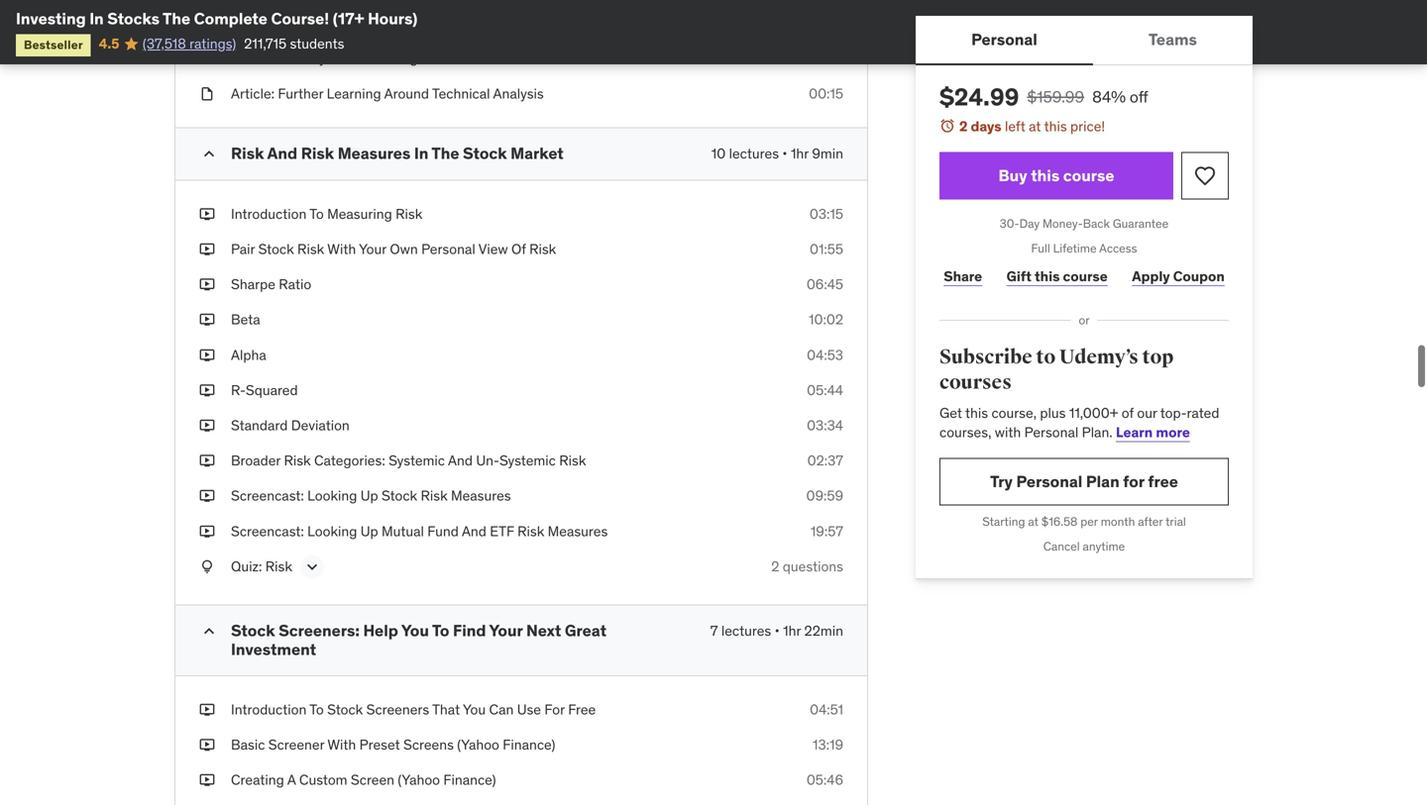 Task type: describe. For each thing, give the bounding box(es) containing it.
• for stock screeners: help you to find your next great investment
[[775, 622, 780, 640]]

your inside stock screeners: help you to find your next great investment
[[489, 621, 523, 641]]

course for gift this course
[[1063, 267, 1108, 285]]

at inside starting at $16.58 per month after trial cancel anytime
[[1028, 514, 1039, 530]]

risk right quiz:
[[265, 558, 292, 576]]

xsmall image for beta
[[199, 310, 215, 330]]

06:45
[[807, 276, 843, 293]]

stock up preset
[[327, 701, 363, 719]]

show lecture description image
[[302, 557, 322, 577]]

a
[[287, 772, 296, 789]]

etf
[[490, 523, 514, 540]]

to for measures
[[310, 205, 324, 223]]

xsmall image for basic screener with preset screens (yahoo finance)​
[[199, 736, 215, 755]]

technical analysis final thoughts
[[231, 49, 437, 67]]

looking for mutual
[[307, 523, 357, 540]]

investment
[[231, 640, 316, 660]]

apply coupon button
[[1128, 257, 1229, 297]]

chart pattern: cup with handle (technical analysis)
[[231, 14, 549, 32]]

udemy's
[[1059, 345, 1139, 370]]

stock right "pair"
[[258, 240, 294, 258]]

xsmall image for alpha
[[199, 346, 215, 365]]

04:07
[[807, 49, 843, 67]]

introduction to measuring risk
[[231, 205, 422, 223]]

around
[[384, 85, 429, 102]]

great
[[565, 621, 607, 641]]

chart
[[231, 14, 265, 32]]

ratings)
[[189, 35, 236, 52]]

personal right 'own'
[[421, 240, 475, 258]]

buy
[[999, 166, 1027, 186]]

find
[[453, 621, 486, 641]]

up for stock
[[361, 487, 378, 505]]

2 vertical spatial measures
[[548, 523, 608, 540]]

screencast: for screencast: looking up mutual fund and etf risk measures
[[231, 523, 304, 540]]

screencast: looking up stock risk measures
[[231, 487, 511, 505]]

stock up mutual
[[382, 487, 417, 505]]

article:
[[231, 85, 275, 102]]

learn
[[1116, 424, 1153, 441]]

1 systemic from the left
[[389, 452, 445, 470]]

rated
[[1187, 404, 1220, 422]]

this for gift
[[1035, 267, 1060, 285]]

03:15
[[810, 205, 843, 223]]

10
[[711, 145, 726, 162]]

$159.99
[[1027, 87, 1084, 107]]

1 vertical spatial measures
[[451, 487, 511, 505]]

deviation
[[291, 417, 350, 435]]

211,715
[[244, 35, 287, 52]]

2 questions
[[771, 558, 843, 576]]

this down $159.99
[[1044, 117, 1067, 135]]

risk up introduction to measuring risk
[[301, 143, 334, 163]]

xsmall image for technical analysis final thoughts
[[199, 49, 215, 68]]

screeners
[[366, 701, 429, 719]]

2 vertical spatial with
[[327, 736, 356, 754]]

view
[[478, 240, 508, 258]]

risk down standard deviation
[[284, 452, 311, 470]]

01:55
[[810, 240, 843, 258]]

lifetime
[[1053, 241, 1097, 256]]

11,000+
[[1069, 404, 1118, 422]]

7 lectures • 1hr 22min
[[710, 622, 843, 640]]

investing
[[16, 8, 86, 29]]

screencast: looking up mutual fund and etf risk measures
[[231, 523, 608, 540]]

get this course, plus 11,000+ of our top-rated courses, with personal plan.
[[940, 404, 1220, 441]]

looking for stock
[[307, 487, 357, 505]]

with for cup
[[350, 14, 379, 32]]

per
[[1081, 514, 1098, 530]]

course for buy this course
[[1063, 166, 1114, 186]]

$16.58
[[1041, 514, 1078, 530]]

1 vertical spatial analysis
[[493, 85, 544, 102]]

teams button
[[1093, 16, 1253, 63]]

22min
[[804, 622, 843, 640]]

free
[[1148, 472, 1178, 492]]

questions
[[783, 558, 843, 576]]

hours)
[[368, 8, 418, 29]]

introduction for stock
[[231, 701, 307, 719]]

10 lectures • 1hr 9min
[[711, 145, 843, 162]]

2 for 2 days left at this price!
[[959, 117, 968, 135]]

(technical
[[430, 14, 492, 32]]

stocks
[[107, 8, 160, 29]]

apply coupon
[[1132, 267, 1225, 285]]

alarm image
[[940, 118, 955, 134]]

risk up fund
[[421, 487, 448, 505]]

back
[[1083, 216, 1110, 232]]

price!
[[1070, 117, 1105, 135]]

gift
[[1007, 267, 1032, 285]]

try personal plan for free link
[[940, 458, 1229, 506]]

personal button
[[916, 16, 1093, 63]]

buy this course
[[999, 166, 1114, 186]]

pair
[[231, 240, 255, 258]]

risk up ratio
[[297, 240, 324, 258]]

(37,518 ratings)
[[143, 35, 236, 52]]

plus
[[1040, 404, 1066, 422]]

1hr for risk and risk measures in the stock market
[[791, 145, 809, 162]]

more
[[1156, 424, 1190, 441]]

lectures for stock screeners: help you to find your next great investment
[[721, 622, 771, 640]]

screencast: for screencast: looking up stock risk measures
[[231, 487, 304, 505]]

r-squared
[[231, 381, 298, 399]]

04:51
[[810, 701, 843, 719]]

xsmall image for r-squared
[[199, 381, 215, 400]]

0 vertical spatial your
[[359, 240, 386, 258]]

money-
[[1043, 216, 1083, 232]]

share
[[944, 267, 982, 285]]

risk down 'article:'
[[231, 143, 264, 163]]

plan
[[1086, 472, 1120, 492]]

further
[[278, 85, 323, 102]]

screener
[[268, 736, 324, 754]]

of
[[511, 240, 526, 258]]

8 xsmall image from the top
[[199, 557, 215, 577]]

• for risk and risk measures in the stock market
[[782, 145, 788, 162]]

course!
[[271, 8, 329, 29]]

mutual
[[382, 523, 424, 540]]

screens
[[403, 736, 454, 754]]

xsmall image for screencast: looking up stock risk measures
[[199, 487, 215, 506]]

xsmall image for introduction to stock screeners that you can use for free
[[199, 700, 215, 720]]

gift this course
[[1007, 267, 1108, 285]]

quiz:
[[231, 558, 262, 576]]

0 vertical spatial at
[[1029, 117, 1041, 135]]

13:19
[[813, 736, 843, 754]]



Task type: vqa. For each thing, say whether or not it's contained in the screenshot.


Task type: locate. For each thing, give the bounding box(es) containing it.
to inside stock screeners: help you to find your next great investment
[[432, 621, 449, 641]]

course
[[1063, 166, 1114, 186], [1063, 267, 1108, 285]]

to for you
[[310, 701, 324, 719]]

1 up from the top
[[361, 487, 378, 505]]

this inside button
[[1031, 166, 1060, 186]]

help
[[363, 621, 398, 641]]

09:59
[[806, 487, 843, 505]]

preset
[[359, 736, 400, 754]]

0 vertical spatial up
[[361, 487, 378, 505]]

0 vertical spatial (yahoo
[[457, 736, 499, 754]]

2 course from the top
[[1063, 267, 1108, 285]]

you right help
[[401, 621, 429, 641]]

1hr left 22min
[[783, 622, 801, 640]]

in up 4.5
[[89, 8, 104, 29]]

this inside get this course, plus 11,000+ of our top-rated courses, with personal plan.
[[965, 404, 988, 422]]

1 vertical spatial technical
[[432, 85, 490, 102]]

tab list containing personal
[[916, 16, 1253, 65]]

the down article: further learning around technical analysis
[[432, 143, 459, 163]]

systemic left 'risk​'
[[499, 452, 556, 470]]

9min
[[812, 145, 843, 162]]

introduction up "pair"
[[231, 205, 307, 223]]

0 vertical spatial analysis
[[292, 49, 343, 67]]

3 xsmall image from the top
[[199, 84, 215, 103]]

day
[[1019, 216, 1040, 232]]

investing in stocks the complete course! (17+ hours)
[[16, 8, 418, 29]]

pattern:
[[269, 14, 318, 32]]

1 vertical spatial lectures
[[721, 622, 771, 640]]

0 horizontal spatial finance)​
[[443, 772, 496, 789]]

1 vertical spatial your
[[489, 621, 523, 641]]

1 vertical spatial course
[[1063, 267, 1108, 285]]

0 horizontal spatial your
[[359, 240, 386, 258]]

xsmall image for standard deviation
[[199, 416, 215, 436]]

•
[[782, 145, 788, 162], [775, 622, 780, 640]]

broader
[[231, 452, 281, 470]]

2 looking from the top
[[307, 523, 357, 540]]

3 xsmall image from the top
[[199, 310, 215, 330]]

and left etf at bottom left
[[462, 523, 487, 540]]

finance)​ down use
[[503, 736, 555, 754]]

systemic up 'screencast: looking up stock risk measures'
[[389, 452, 445, 470]]

10:02
[[809, 311, 843, 329]]

1 vertical spatial •
[[775, 622, 780, 640]]

to left measuring
[[310, 205, 324, 223]]

0 horizontal spatial systemic
[[389, 452, 445, 470]]

0 horizontal spatial in
[[89, 8, 104, 29]]

6 xsmall image from the top
[[199, 487, 215, 506]]

(yahoo down screens
[[398, 772, 440, 789]]

courses,
[[940, 424, 992, 441]]

0 vertical spatial •
[[782, 145, 788, 162]]

1hr left 9min
[[791, 145, 809, 162]]

analysis up market
[[493, 85, 544, 102]]

7 xsmall image from the top
[[199, 700, 215, 720]]

article: further learning around technical analysis
[[231, 85, 544, 102]]

2 for 2 questions
[[771, 558, 779, 576]]

1 horizontal spatial technical
[[432, 85, 490, 102]]

risk
[[231, 143, 264, 163], [301, 143, 334, 163], [396, 205, 422, 223], [297, 240, 324, 258], [529, 240, 556, 258], [284, 452, 311, 470], [421, 487, 448, 505], [517, 523, 544, 540], [265, 558, 292, 576]]

lectures right 10
[[729, 145, 779, 162]]

trial
[[1166, 514, 1186, 530]]

try personal plan for free
[[990, 472, 1178, 492]]

xsmall image for article: further learning around technical analysis
[[199, 84, 215, 103]]

xsmall image for screencast: looking up mutual fund and etf risk measures
[[199, 522, 215, 541]]

quiz: risk
[[231, 558, 292, 576]]

and left the un-
[[448, 452, 473, 470]]

looking down categories:
[[307, 487, 357, 505]]

free
[[568, 701, 596, 719]]

to
[[310, 205, 324, 223], [432, 621, 449, 641], [310, 701, 324, 719]]

2 vertical spatial to
[[310, 701, 324, 719]]

analysis up further
[[292, 49, 343, 67]]

up left mutual
[[361, 523, 378, 540]]

un-
[[476, 452, 499, 470]]

1 looking from the top
[[307, 487, 357, 505]]

introduction to stock screeners that you can use for free
[[231, 701, 596, 719]]

0 vertical spatial measures
[[338, 143, 411, 163]]

1hr for stock screeners: help you to find your next great investment
[[783, 622, 801, 640]]

cancel
[[1043, 539, 1080, 554]]

with down introduction to measuring risk
[[327, 240, 356, 258]]

stock inside stock screeners: help you to find your next great investment
[[231, 621, 275, 641]]

the up (37,518
[[163, 8, 190, 29]]

course up back
[[1063, 166, 1114, 186]]

at right the left
[[1029, 117, 1041, 135]]

technical up 'article:'
[[231, 49, 289, 67]]

2 systemic from the left
[[499, 452, 556, 470]]

(yahoo down can
[[457, 736, 499, 754]]

4 xsmall image from the top
[[199, 240, 215, 259]]

off
[[1130, 87, 1148, 107]]

1 vertical spatial finance)​
[[443, 772, 496, 789]]

measures
[[338, 143, 411, 163], [451, 487, 511, 505], [548, 523, 608, 540]]

you
[[401, 621, 429, 641], [463, 701, 486, 719]]

small image for risk
[[199, 144, 219, 164]]

1 horizontal spatial your
[[489, 621, 523, 641]]

personal up $24.99
[[971, 29, 1038, 49]]

use
[[517, 701, 541, 719]]

1 vertical spatial and
[[448, 452, 473, 470]]

1 horizontal spatial the
[[432, 143, 459, 163]]

7
[[710, 622, 718, 640]]

2 right alarm icon
[[959, 117, 968, 135]]

2 introduction from the top
[[231, 701, 307, 719]]

xsmall image
[[199, 14, 215, 33], [199, 49, 215, 68], [199, 84, 215, 103], [199, 240, 215, 259], [199, 346, 215, 365], [199, 381, 215, 400], [199, 522, 215, 541], [199, 557, 215, 577], [199, 771, 215, 790]]

apply
[[1132, 267, 1170, 285]]

1 vertical spatial screencast:
[[231, 523, 304, 540]]

to left find
[[432, 621, 449, 641]]

0 vertical spatial 2
[[959, 117, 968, 135]]

squared
[[246, 381, 298, 399]]

measures down 'risk​'
[[548, 523, 608, 540]]

xsmall image for introduction to measuring risk
[[199, 205, 215, 224]]

beta
[[231, 311, 260, 329]]

your left 'own'
[[359, 240, 386, 258]]

xsmall image for sharpe ratio
[[199, 275, 215, 295]]

0 vertical spatial the
[[163, 8, 190, 29]]

2 days left at this price!
[[959, 117, 1105, 135]]

personal up $16.58
[[1016, 472, 1083, 492]]

2 xsmall image from the top
[[199, 275, 215, 295]]

0 horizontal spatial you
[[401, 621, 429, 641]]

top-
[[1160, 404, 1187, 422]]

introduction
[[231, 205, 307, 223], [231, 701, 307, 719]]

1 vertical spatial 2
[[771, 558, 779, 576]]

1 vertical spatial at
[[1028, 514, 1039, 530]]

6 xsmall image from the top
[[199, 381, 215, 400]]

up for mutual
[[361, 523, 378, 540]]

up down categories:
[[361, 487, 378, 505]]

0 vertical spatial with
[[350, 14, 379, 32]]

2 horizontal spatial measures
[[548, 523, 608, 540]]

lectures
[[729, 145, 779, 162], [721, 622, 771, 640]]

stock screeners: help you to find your next great investment
[[231, 621, 607, 660]]

xsmall image for broader risk categories: systemic and un-systemic risk​
[[199, 452, 215, 471]]

2 small image from the top
[[199, 622, 219, 642]]

02:37
[[807, 452, 843, 470]]

8 xsmall image from the top
[[199, 736, 215, 755]]

84%
[[1092, 87, 1126, 107]]

this up courses,
[[965, 404, 988, 422]]

1 vertical spatial looking
[[307, 523, 357, 540]]

2 vertical spatial and
[[462, 523, 487, 540]]

1 small image from the top
[[199, 144, 219, 164]]

1 vertical spatial with
[[327, 240, 356, 258]]

0 horizontal spatial 2
[[771, 558, 779, 576]]

0 vertical spatial and
[[267, 143, 297, 163]]

2 screencast: from the top
[[231, 523, 304, 540]]

2
[[959, 117, 968, 135], [771, 558, 779, 576]]

risk right etf at bottom left
[[517, 523, 544, 540]]

with left preset
[[327, 736, 356, 754]]

1 horizontal spatial (yahoo
[[457, 736, 499, 754]]

measuring
[[327, 205, 392, 223]]

screencast: up quiz: risk
[[231, 523, 304, 540]]

0 vertical spatial course
[[1063, 166, 1114, 186]]

1 vertical spatial you
[[463, 701, 486, 719]]

1 xsmall image from the top
[[199, 14, 215, 33]]

0 vertical spatial screencast:
[[231, 487, 304, 505]]

the
[[163, 8, 190, 29], [432, 143, 459, 163]]

can
[[489, 701, 514, 719]]

you inside stock screeners: help you to find your next great investment
[[401, 621, 429, 641]]

measures down article: further learning around technical analysis
[[338, 143, 411, 163]]

and down further
[[267, 143, 297, 163]]

5 xsmall image from the top
[[199, 452, 215, 471]]

1 horizontal spatial in
[[414, 143, 428, 163]]

try
[[990, 472, 1013, 492]]

this right buy
[[1031, 166, 1060, 186]]

screencast: down broader
[[231, 487, 304, 505]]

0 vertical spatial looking
[[307, 487, 357, 505]]

1 horizontal spatial finance)​
[[503, 736, 555, 754]]

plan.
[[1082, 424, 1113, 441]]

that
[[432, 701, 460, 719]]

this for buy
[[1031, 166, 1060, 186]]

0 vertical spatial technical
[[231, 49, 289, 67]]

• left 9min
[[782, 145, 788, 162]]

1 vertical spatial introduction
[[231, 701, 307, 719]]

measures down the un-
[[451, 487, 511, 505]]

9 xsmall image from the top
[[199, 771, 215, 790]]

(37,518
[[143, 35, 186, 52]]

basic
[[231, 736, 265, 754]]

05:44
[[807, 381, 843, 399]]

alpha
[[231, 346, 266, 364]]

screeners:
[[279, 621, 360, 641]]

courses
[[940, 371, 1012, 395]]

0 vertical spatial to
[[310, 205, 324, 223]]

course inside button
[[1063, 166, 1114, 186]]

risk up 'own'
[[396, 205, 422, 223]]

looking up the show lecture description icon
[[307, 523, 357, 540]]

0 horizontal spatial (yahoo
[[398, 772, 440, 789]]

1 vertical spatial in
[[414, 143, 428, 163]]

1 horizontal spatial analysis
[[493, 85, 544, 102]]

cup
[[322, 14, 347, 32]]

access
[[1099, 241, 1137, 256]]

1 course from the top
[[1063, 166, 1114, 186]]

sharpe
[[231, 276, 275, 293]]

to up screener
[[310, 701, 324, 719]]

month
[[1101, 514, 1135, 530]]

• left 22min
[[775, 622, 780, 640]]

19:57
[[811, 523, 843, 540]]

with right cup
[[350, 14, 379, 32]]

subscribe
[[940, 345, 1032, 370]]

sharpe ratio
[[231, 276, 311, 293]]

introduction for risk
[[231, 205, 307, 223]]

categories:
[[314, 452, 385, 470]]

personal inside button
[[971, 29, 1038, 49]]

tab list
[[916, 16, 1253, 65]]

in down around
[[414, 143, 428, 163]]

stock left market
[[463, 143, 507, 163]]

your
[[359, 240, 386, 258], [489, 621, 523, 641]]

this right gift at the right top
[[1035, 267, 1060, 285]]

0 horizontal spatial technical
[[231, 49, 289, 67]]

1 screencast: from the top
[[231, 487, 304, 505]]

1 introduction from the top
[[231, 205, 307, 223]]

days
[[971, 117, 1002, 135]]

at left $16.58
[[1028, 514, 1039, 530]]

personal inside get this course, plus 11,000+ of our top-rated courses, with personal plan.
[[1024, 424, 1079, 441]]

2 up from the top
[[361, 523, 378, 540]]

0 horizontal spatial measures
[[338, 143, 411, 163]]

teams
[[1149, 29, 1197, 49]]

subscribe to udemy's top courses
[[940, 345, 1174, 395]]

with
[[995, 424, 1021, 441]]

1 horizontal spatial systemic
[[499, 452, 556, 470]]

0 vertical spatial in
[[89, 8, 104, 29]]

1 horizontal spatial you
[[463, 701, 486, 719]]

risk right "of"
[[529, 240, 556, 258]]

1 vertical spatial small image
[[199, 622, 219, 642]]

xsmall image
[[199, 205, 215, 224], [199, 275, 215, 295], [199, 310, 215, 330], [199, 416, 215, 436], [199, 452, 215, 471], [199, 487, 215, 506], [199, 700, 215, 720], [199, 736, 215, 755]]

wishlist image
[[1193, 164, 1217, 188]]

0 vertical spatial 1hr
[[791, 145, 809, 162]]

learn more link
[[1116, 424, 1190, 441]]

7 xsmall image from the top
[[199, 522, 215, 541]]

introduction up basic
[[231, 701, 307, 719]]

lectures right '7'
[[721, 622, 771, 640]]

2 left questions
[[771, 558, 779, 576]]

you left can
[[463, 701, 486, 719]]

small image for stock
[[199, 622, 219, 642]]

1 vertical spatial (yahoo
[[398, 772, 440, 789]]

lectures for risk and risk measures in the stock market
[[729, 145, 779, 162]]

0 horizontal spatial the
[[163, 8, 190, 29]]

this for get
[[965, 404, 988, 422]]

1 horizontal spatial measures
[[451, 487, 511, 505]]

starting
[[982, 514, 1025, 530]]

final
[[346, 49, 376, 67]]

1 horizontal spatial 2
[[959, 117, 968, 135]]

your right find
[[489, 621, 523, 641]]

0 vertical spatial introduction
[[231, 205, 307, 223]]

1 horizontal spatial •
[[782, 145, 788, 162]]

screen
[[351, 772, 395, 789]]

1 vertical spatial 1hr
[[783, 622, 801, 640]]

buy this course button
[[940, 152, 1173, 200]]

2 xsmall image from the top
[[199, 49, 215, 68]]

0 horizontal spatial •
[[775, 622, 780, 640]]

guarantee
[[1113, 216, 1169, 232]]

personal down plus
[[1024, 424, 1079, 441]]

stock down quiz:
[[231, 621, 275, 641]]

0 vertical spatial you
[[401, 621, 429, 641]]

top
[[1142, 345, 1174, 370]]

risk and risk measures in the stock market
[[231, 143, 564, 163]]

4 xsmall image from the top
[[199, 416, 215, 436]]

students
[[290, 35, 344, 52]]

1 xsmall image from the top
[[199, 205, 215, 224]]

with for risk
[[327, 240, 356, 258]]

course down lifetime
[[1063, 267, 1108, 285]]

0 vertical spatial small image
[[199, 144, 219, 164]]

small image
[[199, 144, 219, 164], [199, 622, 219, 642]]

at
[[1029, 117, 1041, 135], [1028, 514, 1039, 530]]

to
[[1036, 345, 1056, 370]]

1 vertical spatial up
[[361, 523, 378, 540]]

broader risk categories: systemic and un-systemic risk​
[[231, 452, 586, 470]]

technical right around
[[432, 85, 490, 102]]

stock
[[463, 143, 507, 163], [258, 240, 294, 258], [382, 487, 417, 505], [231, 621, 275, 641], [327, 701, 363, 719]]

xsmall image for pair stock risk with your own personal view of risk
[[199, 240, 215, 259]]

finance)​ down screens
[[443, 772, 496, 789]]

0 vertical spatial finance)​
[[503, 736, 555, 754]]

xsmall image for creating a custom screen (yahoo finance)​
[[199, 771, 215, 790]]

5 xsmall image from the top
[[199, 346, 215, 365]]

1 vertical spatial to
[[432, 621, 449, 641]]

0 vertical spatial lectures
[[729, 145, 779, 162]]

creating
[[231, 772, 284, 789]]

0 horizontal spatial analysis
[[292, 49, 343, 67]]

1 vertical spatial the
[[432, 143, 459, 163]]



